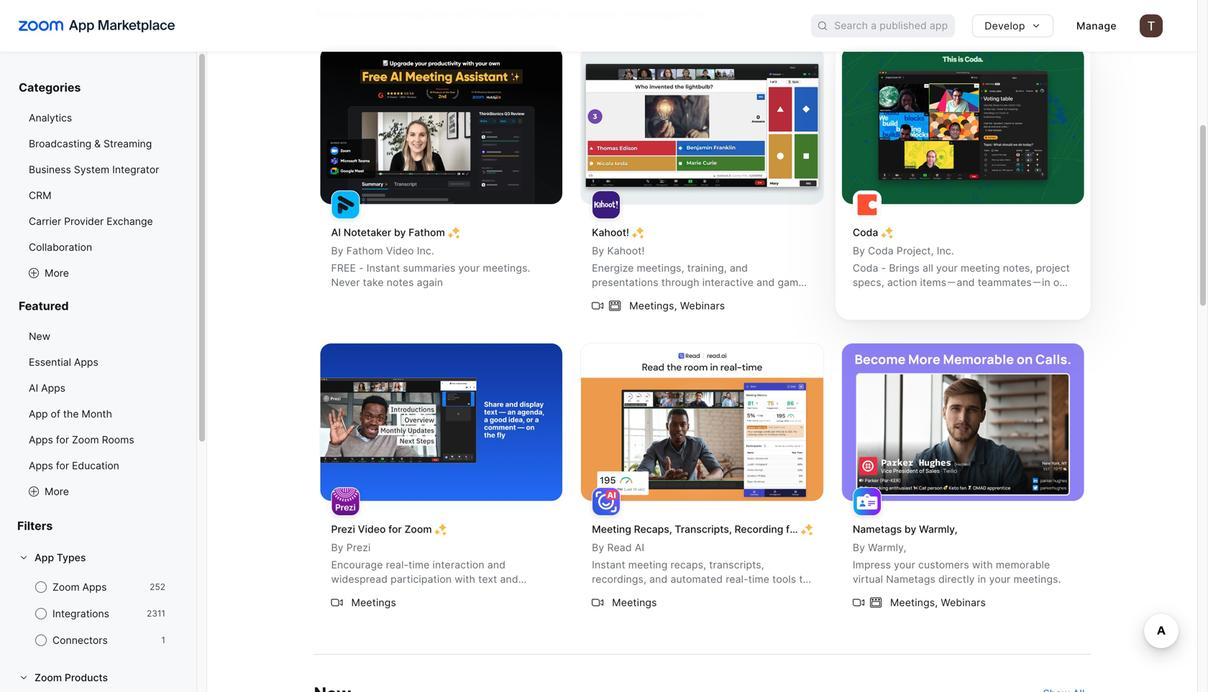 Task type: locate. For each thing, give the bounding box(es) containing it.
app left types
[[35, 552, 54, 564]]

2 you from the left
[[616, 588, 633, 600]]

1 vertical spatial read
[[607, 542, 632, 554]]

nametags up impress
[[853, 524, 902, 536]]

fathom down notetaker
[[347, 245, 383, 257]]

access
[[314, 7, 353, 21]]

1 horizontal spatial ai
[[331, 227, 341, 239]]

business right or
[[635, 7, 683, 21]]

2 horizontal spatial meetings.
[[1014, 574, 1061, 586]]

warmly,
[[919, 524, 958, 536], [868, 542, 907, 554]]

by up impress
[[853, 542, 865, 554]]

meetings, webinars
[[630, 300, 725, 312], [890, 597, 986, 609]]

0 horizontal spatial meetings,
[[630, 300, 677, 312]]

1 vertical spatial fathom
[[347, 245, 383, 257]]

0 vertical spatial meetings,
[[630, 300, 677, 312]]

0 vertical spatial video
[[386, 245, 414, 257]]

meeting up have
[[629, 559, 668, 571]]

1 vertical spatial prezi
[[347, 542, 371, 554]]

0 vertical spatial read
[[811, 524, 836, 536]]

meetings down widespread
[[351, 597, 396, 609]]

provider
[[64, 215, 104, 228]]

1 horizontal spatial meetings, webinars
[[890, 597, 986, 609]]

read inside by read ai instant meeting recaps, transcripts, recordings, and automated real-time tools to help you have better zoom meetings.
[[607, 542, 632, 554]]

more down collaboration
[[45, 267, 69, 279]]

0 vertical spatial webinars
[[680, 300, 725, 312]]

app types
[[35, 552, 86, 564]]

meetings, down through
[[630, 300, 677, 312]]

0 vertical spatial ai
[[331, 227, 341, 239]]

meetings, webinars down through
[[630, 300, 725, 312]]

itemsーand
[[920, 277, 975, 289]]

by for by prezi encourage real-time interaction and widespread participation with text and images that appear beside you
[[331, 542, 344, 554]]

by inside by coda project, inc. coda - brings all your meeting notes, project specs, action itemsーand teammatesーin one organized doc.
[[853, 245, 865, 257]]

time inside by prezi encourage real-time interaction and widespread participation with text and images that appear beside you
[[409, 559, 430, 571]]

ai for ai notetaker by fathom
[[331, 227, 341, 239]]

apps inside apps for zoom rooms link
[[29, 434, 53, 446]]

by read ai instant meeting recaps, transcripts, recordings, and automated real-time tools to help you have better zoom meetings.
[[592, 542, 809, 600]]

1 - from the left
[[359, 262, 364, 274]]

video up encourage
[[358, 524, 386, 536]]

filters
[[17, 519, 53, 533]]

0 horizontal spatial time
[[409, 559, 430, 571]]

again
[[417, 277, 443, 289]]

fathom
[[409, 227, 445, 239], [347, 245, 383, 257]]

recaps,
[[671, 559, 706, 571]]

carrier provider exchange link
[[17, 210, 179, 233]]

0 vertical spatial by
[[394, 227, 406, 239]]

inc. inside by fathom video inc. free - instant summaries your meetings. never take notes again
[[417, 245, 434, 257]]

by inside by read ai instant meeting recaps, transcripts, recordings, and automated real-time tools to help you have better zoom meetings.
[[592, 542, 604, 554]]

1 horizontal spatial meeting
[[961, 262, 1000, 274]]

you down recordings,
[[616, 588, 633, 600]]

prezi inside by prezi encourage real-time interaction and widespread participation with text and images that appear beside you
[[347, 542, 371, 554]]

0 horizontal spatial -
[[359, 262, 364, 274]]

prezi video for zoom
[[331, 524, 432, 536]]

inc. up summaries
[[417, 245, 434, 257]]

1 vertical spatial meeting
[[629, 559, 668, 571]]

by for by read ai instant meeting recaps, transcripts, recordings, and automated real-time tools to help you have better zoom meetings.
[[592, 542, 604, 554]]

0 vertical spatial real-
[[386, 559, 409, 571]]

2311
[[147, 609, 165, 619]]

0 vertical spatial app
[[29, 408, 48, 420]]

read
[[811, 524, 836, 536], [607, 542, 632, 554]]

by inside by fathom video inc. free - instant summaries your meetings. never take notes again
[[331, 245, 344, 257]]

2 vertical spatial ai
[[635, 542, 645, 554]]

2 horizontal spatial ai
[[635, 542, 645, 554]]

your
[[459, 262, 480, 274], [937, 262, 958, 274], [894, 559, 916, 571], [989, 574, 1011, 586]]

by coda project, inc. coda - brings all your meeting notes, project specs, action itemsーand teammatesーin one organized doc.
[[853, 245, 1072, 303]]

1 horizontal spatial by
[[905, 524, 917, 536]]

0 horizontal spatial webinars
[[680, 300, 725, 312]]

meeting inside by read ai instant meeting recaps, transcripts, recordings, and automated real-time tools to help you have better zoom meetings.
[[629, 559, 668, 571]]

meetings
[[351, 597, 396, 609], [612, 597, 657, 609]]

webinars for through
[[680, 300, 725, 312]]

0 horizontal spatial you
[[464, 588, 481, 600]]

0 vertical spatial with
[[455, 7, 478, 21]]

meetings, webinars down directly
[[890, 597, 986, 609]]

by for by kahoot! energize meetings, training, and presentations through interactive and game- based elements
[[592, 245, 604, 257]]

interaction
[[433, 559, 485, 571]]

read right from
[[811, 524, 836, 536]]

0 vertical spatial business
[[635, 7, 683, 21]]

ai down recaps,
[[635, 542, 645, 554]]

and up interactive in the top of the page
[[730, 262, 748, 274]]

inc. inside by coda project, inc. coda - brings all your meeting notes, project specs, action itemsーand teammatesーin one organized doc.
[[937, 245, 954, 257]]

1 horizontal spatial warmly,
[[919, 524, 958, 536]]

1 vertical spatial real-
[[726, 574, 749, 586]]

1 horizontal spatial inc.
[[937, 245, 954, 257]]

apps for ai apps
[[41, 382, 65, 395]]

your up itemsーand
[[937, 262, 958, 274]]

for down "of"
[[56, 434, 69, 446]]

by down the meeting
[[592, 542, 604, 554]]

0 vertical spatial meeting
[[961, 262, 1000, 274]]

fathom up by fathom video inc. free - instant summaries your meetings. never take notes again
[[409, 227, 445, 239]]

instant up take
[[367, 262, 400, 274]]

and up have
[[650, 574, 668, 586]]

0 horizontal spatial read
[[607, 542, 632, 554]]

you down text
[[464, 588, 481, 600]]

1 vertical spatial warmly,
[[868, 542, 907, 554]]

more for categories
[[45, 267, 69, 279]]

prezi
[[331, 524, 355, 536], [347, 542, 371, 554]]

0 horizontal spatial meetings, webinars
[[630, 300, 725, 312]]

app inside app types 'dropdown button'
[[35, 552, 54, 564]]

collaboration
[[29, 241, 92, 254]]

instant up recordings,
[[592, 559, 626, 571]]

2 meetings from the left
[[612, 597, 657, 609]]

1 more from the top
[[45, 267, 69, 279]]

by inside "by kahoot! energize meetings, training, and presentations through interactive and game- based elements"
[[592, 245, 604, 257]]

by inside by prezi encourage real-time interaction and widespread participation with text and images that appear beside you
[[331, 542, 344, 554]]

apps down "of"
[[29, 434, 53, 446]]

1 horizontal spatial -
[[882, 262, 886, 274]]

- right free
[[359, 262, 364, 274]]

with inside by prezi encourage real-time interaction and widespread participation with text and images that appear beside you
[[455, 574, 476, 586]]

apps down app types 'dropdown button'
[[82, 582, 107, 594]]

apps inside ai apps "link"
[[41, 382, 65, 395]]

by inside nametags by warmly, by warmly, impress your customers with memorable virtual nametags directly in your meetings.
[[905, 524, 917, 536]]

time
[[409, 559, 430, 571], [749, 574, 770, 586]]

apps inside essential apps link
[[74, 356, 98, 369]]

the
[[63, 408, 79, 420]]

by up specs,
[[853, 245, 865, 257]]

1 horizontal spatial meetings.
[[725, 588, 773, 600]]

1 vertical spatial with
[[972, 559, 993, 571]]

2 vertical spatial meetings.
[[725, 588, 773, 600]]

0 vertical spatial instant
[[367, 262, 400, 274]]

you inside by prezi encourage real-time interaction and widespread participation with text and images that appear beside you
[[464, 588, 481, 600]]

1 vertical spatial meetings, webinars
[[890, 597, 986, 609]]

webinars down directly
[[941, 597, 986, 609]]

1 meetings from the left
[[351, 597, 396, 609]]

meetings,
[[630, 300, 677, 312], [890, 597, 938, 609]]

your right summaries
[[459, 262, 480, 274]]

apps for essential apps
[[74, 356, 98, 369]]

zoom left the products
[[35, 672, 62, 684]]

2 more from the top
[[45, 486, 69, 498]]

real- down transcripts,
[[726, 574, 749, 586]]

rooms
[[102, 434, 134, 446]]

0 horizontal spatial ai
[[29, 382, 38, 395]]

app inside app of the month "link"
[[29, 408, 48, 420]]

1 vertical spatial meetings,
[[890, 597, 938, 609]]

meetings, down "customers"
[[890, 597, 938, 609]]

collaboration link
[[17, 236, 179, 259]]

instant inside by read ai instant meeting recaps, transcripts, recordings, and automated real-time tools to help you have better zoom meetings.
[[592, 559, 626, 571]]

through
[[662, 277, 700, 289]]

develop
[[985, 20, 1026, 32]]

more down 'apps for education'
[[45, 486, 69, 498]]

warmly, up "customers"
[[919, 524, 958, 536]]

1 horizontal spatial instant
[[592, 559, 626, 571]]

meetings,
[[637, 262, 685, 274]]

organized
[[853, 291, 901, 303]]

1 vertical spatial more
[[45, 486, 69, 498]]

help
[[592, 588, 613, 600]]

app left "of"
[[29, 408, 48, 420]]

0 vertical spatial more
[[45, 267, 69, 279]]

and left game-
[[757, 277, 775, 289]]

apps
[[74, 356, 98, 369], [41, 382, 65, 395], [29, 434, 53, 446], [29, 460, 53, 472], [82, 582, 107, 594]]

broadcasting & streaming link
[[17, 132, 179, 155]]

elements
[[625, 291, 669, 303]]

1 horizontal spatial business
[[635, 7, 683, 21]]

apps down apps for zoom rooms
[[29, 460, 53, 472]]

time left tools at right bottom
[[749, 574, 770, 586]]

real-
[[386, 559, 409, 571], [726, 574, 749, 586]]

your inside by coda project, inc. coda - brings all your meeting notes, project specs, action itemsーand teammatesーin one organized doc.
[[937, 262, 958, 274]]

for up by prezi encourage real-time interaction and widespread participation with text and images that appear beside you at the left of page
[[388, 524, 402, 536]]

kahoot!
[[592, 227, 629, 239], [607, 245, 645, 257]]

and
[[730, 262, 748, 274], [757, 277, 775, 289], [488, 559, 506, 571], [500, 574, 518, 586], [650, 574, 668, 586]]

real- inside by read ai instant meeting recaps, transcripts, recordings, and automated real-time tools to help you have better zoom meetings.
[[726, 574, 749, 586]]

apps up ai apps "link" at left
[[74, 356, 98, 369]]

integrations
[[53, 608, 109, 620]]

2 - from the left
[[882, 262, 886, 274]]

1 vertical spatial ai
[[29, 382, 38, 395]]

real- inside by prezi encourage real-time interaction and widespread participation with text and images that appear beside you
[[386, 559, 409, 571]]

your right in
[[989, 574, 1011, 586]]

specs,
[[853, 277, 885, 289]]

1 vertical spatial by
[[905, 524, 917, 536]]

0 vertical spatial prezi
[[331, 524, 355, 536]]

1 inc. from the left
[[417, 245, 434, 257]]

1 horizontal spatial real-
[[726, 574, 749, 586]]

inc. for coda project, inc.
[[937, 245, 954, 257]]

business up crm
[[29, 164, 71, 176]]

0 horizontal spatial business
[[29, 164, 71, 176]]

meetings down recordings,
[[612, 597, 657, 609]]

by up energize
[[592, 245, 604, 257]]

1 horizontal spatial you
[[616, 588, 633, 600]]

nametags
[[853, 524, 902, 536], [886, 574, 936, 586]]

energize
[[592, 262, 634, 274]]

1 you from the left
[[464, 588, 481, 600]]

transcripts,
[[709, 559, 765, 571]]

new link
[[17, 325, 179, 348]]

manage button
[[1065, 14, 1129, 37]]

fathom inside by fathom video inc. free - instant summaries your meetings. never take notes again
[[347, 245, 383, 257]]

by
[[331, 245, 344, 257], [592, 245, 604, 257], [853, 245, 865, 257], [331, 542, 344, 554], [592, 542, 604, 554], [853, 542, 865, 554]]

0 vertical spatial meetings.
[[483, 262, 531, 274]]

ai inside "link"
[[29, 382, 38, 395]]

0 vertical spatial for
[[56, 434, 69, 446]]

1 horizontal spatial meetings,
[[890, 597, 938, 609]]

1 horizontal spatial time
[[749, 574, 770, 586]]

ai down essential
[[29, 382, 38, 395]]

warmly, up impress
[[868, 542, 907, 554]]

education
[[72, 460, 119, 472]]

zoom down automated
[[695, 588, 723, 600]]

1 vertical spatial meetings.
[[1014, 574, 1061, 586]]

coda
[[853, 227, 878, 239], [868, 245, 894, 257], [853, 262, 879, 274]]

crm
[[29, 190, 51, 202]]

2 inc. from the left
[[937, 245, 954, 257]]

1 vertical spatial time
[[749, 574, 770, 586]]

products
[[65, 672, 108, 684]]

features
[[407, 7, 452, 21]]

take
[[363, 277, 384, 289]]

- left brings
[[882, 262, 886, 274]]

notetaker
[[344, 227, 392, 239]]

analytics
[[29, 112, 72, 124]]

business
[[635, 7, 683, 21], [29, 164, 71, 176]]

252
[[150, 582, 165, 593]]

meeting up itemsーand
[[961, 262, 1000, 274]]

featured button
[[17, 299, 179, 325]]

interactive
[[703, 277, 754, 289]]

kahoot! inside "by kahoot! energize meetings, training, and presentations through interactive and game- based elements"
[[607, 245, 645, 257]]

0 horizontal spatial meetings.
[[483, 262, 531, 274]]

free
[[331, 262, 356, 274]]

nametags down "customers"
[[886, 574, 936, 586]]

- inside by coda project, inc. coda - brings all your meeting notes, project specs, action itemsーand teammatesーin one organized doc.
[[882, 262, 886, 274]]

0 horizontal spatial inc.
[[417, 245, 434, 257]]

0 vertical spatial time
[[409, 559, 430, 571]]

Search text field
[[835, 15, 955, 36]]

0 vertical spatial kahoot!
[[592, 227, 629, 239]]

0 horizontal spatial meeting
[[629, 559, 668, 571]]

apps up "of"
[[41, 382, 65, 395]]

1 vertical spatial app
[[35, 552, 54, 564]]

1 vertical spatial for
[[56, 460, 69, 472]]

0 vertical spatial meetings, webinars
[[630, 300, 725, 312]]

time up participation
[[409, 559, 430, 571]]

real- up participation
[[386, 559, 409, 571]]

broadcasting
[[29, 138, 91, 150]]

ai inside by read ai instant meeting recaps, transcripts, recordings, and automated real-time tools to help you have better zoom meetings.
[[635, 542, 645, 554]]

0 horizontal spatial fathom
[[347, 245, 383, 257]]

with down interaction
[[455, 574, 476, 586]]

1 vertical spatial kahoot!
[[607, 245, 645, 257]]

zoom down types
[[53, 582, 80, 594]]

by up free
[[331, 245, 344, 257]]

by up encourage
[[331, 542, 344, 554]]

banner
[[0, 0, 1198, 52]]

1 vertical spatial webinars
[[941, 597, 986, 609]]

0 horizontal spatial instant
[[367, 262, 400, 274]]

for down apps for zoom rooms
[[56, 460, 69, 472]]

with right features
[[455, 7, 478, 21]]

- inside by fathom video inc. free - instant summaries your meetings. never take notes again
[[359, 262, 364, 274]]

apps for zoom rooms link
[[17, 429, 179, 452]]

0 horizontal spatial real-
[[386, 559, 409, 571]]

1 horizontal spatial meetings
[[612, 597, 657, 609]]

plus.
[[687, 7, 713, 21]]

crm link
[[17, 184, 179, 207]]

app types button
[[17, 547, 179, 570]]

2 vertical spatial with
[[455, 574, 476, 586]]

webinars down through
[[680, 300, 725, 312]]

analytics link
[[17, 106, 179, 129]]

ai left notetaker
[[331, 227, 341, 239]]

-
[[359, 262, 364, 274], [882, 262, 886, 274]]

with up in
[[972, 559, 993, 571]]

1 horizontal spatial webinars
[[941, 597, 986, 609]]

read down the meeting
[[607, 542, 632, 554]]

automated
[[671, 574, 723, 586]]

zoom products
[[35, 672, 108, 684]]

video down the ai notetaker by fathom
[[386, 245, 414, 257]]

by prezi encourage real-time interaction and widespread participation with text and images that appear beside you
[[331, 542, 518, 600]]

0 horizontal spatial meetings
[[351, 597, 396, 609]]

0 horizontal spatial by
[[394, 227, 406, 239]]

inc. right the project,
[[937, 245, 954, 257]]

1 vertical spatial instant
[[592, 559, 626, 571]]

0 vertical spatial fathom
[[409, 227, 445, 239]]

of
[[51, 408, 60, 420]]



Task type: describe. For each thing, give the bounding box(es) containing it.
instant inside by fathom video inc. free - instant summaries your meetings. never take notes again
[[367, 262, 400, 274]]

for for education
[[56, 460, 69, 472]]

meetings for help
[[612, 597, 657, 609]]

customers
[[919, 559, 970, 571]]

ai for ai apps
[[29, 382, 38, 395]]

2 vertical spatial coda
[[853, 262, 879, 274]]

carrier provider exchange
[[29, 215, 153, 228]]

project,
[[897, 245, 934, 257]]

by for by coda project, inc. coda - brings all your meeting notes, project specs, action itemsーand teammatesーin one organized doc.
[[853, 245, 865, 257]]

zoom up education
[[72, 434, 99, 446]]

encourage
[[331, 559, 383, 571]]

meetings. inside nametags by warmly, by warmly, impress your customers with memorable virtual nametags directly in your meetings.
[[1014, 574, 1061, 586]]

meetings, webinars for elements
[[630, 300, 725, 312]]

zoom apps
[[53, 582, 107, 594]]

business system integrator link
[[17, 158, 179, 181]]

&
[[94, 138, 101, 150]]

have
[[636, 588, 659, 600]]

nametags by warmly, by warmly, impress your customers with memorable virtual nametags directly in your meetings.
[[853, 524, 1061, 586]]

images
[[331, 588, 366, 600]]

types
[[57, 552, 86, 564]]

text
[[478, 574, 497, 586]]

virtual
[[853, 574, 883, 586]]

app of the month
[[29, 408, 112, 420]]

- for coda
[[882, 262, 886, 274]]

1 horizontal spatial read
[[811, 524, 836, 536]]

app for app types
[[35, 552, 54, 564]]

0 vertical spatial warmly,
[[919, 524, 958, 536]]

meetings, webinars for directly
[[890, 597, 986, 609]]

summaries
[[403, 262, 456, 274]]

meeting inside by coda project, inc. coda - brings all your meeting notes, project specs, action itemsーand teammatesーin one organized doc.
[[961, 262, 1000, 274]]

carrier
[[29, 215, 61, 228]]

- for free
[[359, 262, 364, 274]]

develop button
[[973, 14, 1054, 37]]

business system integrator
[[29, 164, 159, 176]]

meeting
[[592, 524, 631, 536]]

access premium features with zoom one pro, business, or business plus.
[[314, 7, 713, 21]]

apps for zoom rooms
[[29, 434, 134, 446]]

manage
[[1077, 20, 1117, 32]]

meetings. inside by read ai instant meeting recaps, transcripts, recordings, and automated real-time tools to help you have better zoom meetings.
[[725, 588, 773, 600]]

new
[[29, 331, 50, 343]]

business,
[[566, 7, 617, 21]]

with inside nametags by warmly, by warmly, impress your customers with memorable virtual nametags directly in your meetings.
[[972, 559, 993, 571]]

essential apps
[[29, 356, 98, 369]]

1
[[161, 636, 165, 646]]

by fathom video inc. free - instant summaries your meetings. never take notes again
[[331, 245, 531, 289]]

1 vertical spatial video
[[358, 524, 386, 536]]

your right impress
[[894, 559, 916, 571]]

one
[[516, 7, 538, 21]]

categories
[[19, 81, 81, 95]]

app of the month link
[[17, 403, 179, 426]]

categories button
[[17, 81, 179, 106]]

in
[[978, 574, 987, 586]]

search a published app element
[[812, 14, 955, 37]]

and right text
[[500, 574, 518, 586]]

0 vertical spatial coda
[[853, 227, 878, 239]]

notes
[[387, 277, 414, 289]]

broadcasting & streaming
[[29, 138, 152, 150]]

apps for zoom apps
[[82, 582, 107, 594]]

action
[[888, 277, 917, 289]]

time inside by read ai instant meeting recaps, transcripts, recordings, and automated real-time tools to help you have better zoom meetings.
[[749, 574, 770, 586]]

video inside by fathom video inc. free - instant summaries your meetings. never take notes again
[[386, 245, 414, 257]]

teammatesーin
[[978, 277, 1051, 289]]

by for by fathom video inc. free - instant summaries your meetings. never take notes again
[[331, 245, 344, 257]]

impress
[[853, 559, 891, 571]]

one
[[1054, 277, 1072, 289]]

featured
[[19, 299, 69, 313]]

ai apps link
[[17, 377, 179, 400]]

more for featured
[[45, 486, 69, 498]]

zoom inside dropdown button
[[35, 672, 62, 684]]

recordings,
[[592, 574, 647, 586]]

by kahoot! energize meetings, training, and presentations through interactive and game- based elements
[[592, 245, 809, 303]]

meetings, for directly
[[890, 597, 938, 609]]

based
[[592, 291, 622, 303]]

doc.
[[904, 291, 925, 303]]

to
[[799, 574, 809, 586]]

webinars for customers
[[941, 597, 986, 609]]

for for zoom
[[56, 434, 69, 446]]

project
[[1036, 262, 1070, 274]]

brings
[[889, 262, 920, 274]]

zoom inside by read ai instant meeting recaps, transcripts, recordings, and automated real-time tools to help you have better zoom meetings.
[[695, 588, 723, 600]]

beside
[[428, 588, 461, 600]]

1 vertical spatial business
[[29, 164, 71, 176]]

0 vertical spatial nametags
[[853, 524, 902, 536]]

meeting recaps, transcripts, recording from read
[[592, 524, 836, 536]]

app for app of the month
[[29, 408, 48, 420]]

exchange
[[107, 215, 153, 228]]

apps inside apps for education link
[[29, 460, 53, 472]]

tools
[[773, 574, 796, 586]]

inc. for fathom video inc.
[[417, 245, 434, 257]]

1 vertical spatial coda
[[868, 245, 894, 257]]

game-
[[778, 277, 809, 289]]

and inside by read ai instant meeting recaps, transcripts, recordings, and automated real-time tools to help you have better zoom meetings.
[[650, 574, 668, 586]]

1 vertical spatial nametags
[[886, 574, 936, 586]]

training,
[[688, 262, 727, 274]]

presentations
[[592, 277, 659, 289]]

connectors
[[53, 635, 108, 647]]

streaming
[[104, 138, 152, 150]]

meetings for appear
[[351, 597, 396, 609]]

and up text
[[488, 559, 506, 571]]

recaps,
[[634, 524, 672, 536]]

apps for education link
[[17, 455, 179, 478]]

notes,
[[1003, 262, 1033, 274]]

memorable
[[996, 559, 1050, 571]]

all
[[923, 262, 934, 274]]

premium
[[357, 7, 404, 21]]

meetings. inside by fathom video inc. free - instant summaries your meetings. never take notes again
[[483, 262, 531, 274]]

appear
[[391, 588, 425, 600]]

essential
[[29, 356, 71, 369]]

by inside nametags by warmly, by warmly, impress your customers with memorable virtual nametags directly in your meetings.
[[853, 542, 865, 554]]

recording
[[735, 524, 784, 536]]

you inside by read ai instant meeting recaps, transcripts, recordings, and automated real-time tools to help you have better zoom meetings.
[[616, 588, 633, 600]]

meetings, for elements
[[630, 300, 677, 312]]

from
[[786, 524, 809, 536]]

1 horizontal spatial fathom
[[409, 227, 445, 239]]

pro,
[[541, 7, 563, 21]]

2 vertical spatial for
[[388, 524, 402, 536]]

that
[[369, 588, 388, 600]]

zoom up by prezi encourage real-time interaction and widespread participation with text and images that appear beside you at the left of page
[[405, 524, 432, 536]]

zoom left one
[[481, 7, 512, 21]]

system
[[74, 164, 109, 176]]

your inside by fathom video inc. free - instant summaries your meetings. never take notes again
[[459, 262, 480, 274]]

banner containing develop
[[0, 0, 1198, 52]]

better
[[662, 588, 692, 600]]

0 horizontal spatial warmly,
[[868, 542, 907, 554]]



Task type: vqa. For each thing, say whether or not it's contained in the screenshot.
- associated with FREE
yes



